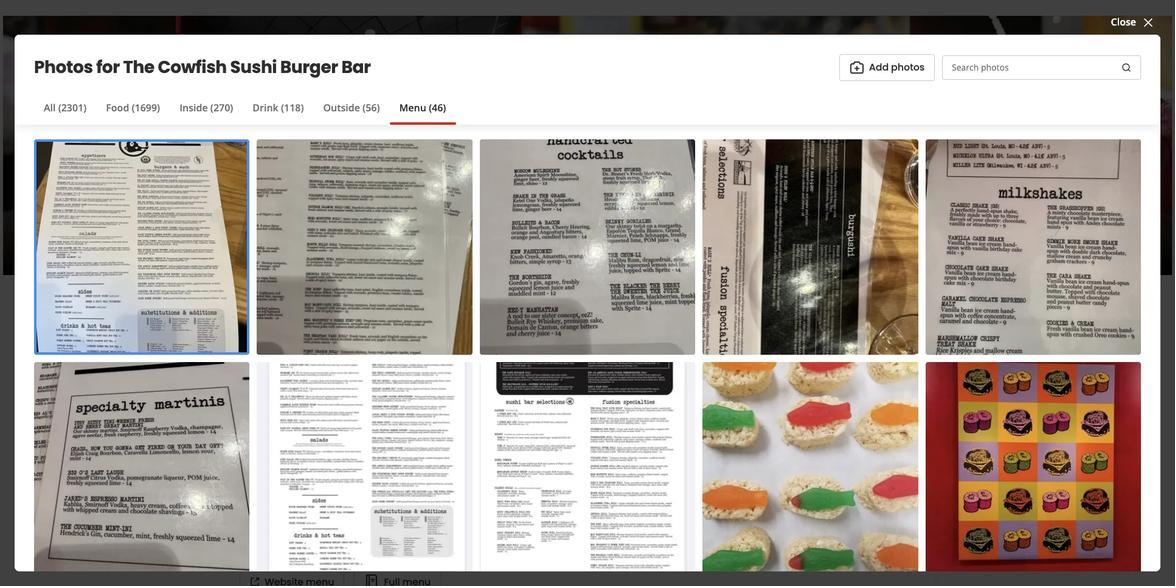Task type: locate. For each thing, give the bounding box(es) containing it.
1 horizontal spatial ,
[[427, 197, 429, 210]]

the inside the cowfish mini burgers 13 photos
[[495, 526, 513, 539]]

mins
[[842, 337, 861, 348]]

verified by the business 3 months ago
[[259, 236, 420, 248]]

2 73 reviews from the left
[[545, 540, 589, 551]]

1 vertical spatial food
[[761, 310, 790, 327]]

, left the "bars" link
[[427, 197, 429, 210]]

14 chevron right outline image
[[686, 400, 694, 409]]

15-
[[818, 337, 830, 348]]

open 11:00 am - 9:30 pm
[[240, 217, 358, 230]]

sushi bars , burgers , bars
[[334, 197, 454, 210]]

16 claim filled v2 image
[[240, 198, 249, 208]]

burgers inside the cowfish mini burgers 13 photos
[[581, 526, 619, 539]]

0 vertical spatial order
[[724, 310, 758, 327]]

1 horizontal spatial bars
[[432, 197, 454, 210]]

outside (56)
[[323, 101, 380, 114]]

photos right 24 add photo v2
[[892, 60, 925, 74]]

1 vertical spatial burgers
[[581, 526, 619, 539]]

0 horizontal spatial burgers
[[389, 197, 427, 210]]

1 reviews from the left
[[309, 540, 340, 551]]

search image
[[1122, 63, 1132, 72]]

0 horizontal spatial bar
[[342, 55, 371, 79]]

ago
[[405, 236, 420, 248]]

1 vertical spatial add
[[381, 305, 401, 319]]

get directions link
[[724, 490, 793, 504]]

menu element
[[220, 346, 736, 586]]

the right by
[[307, 236, 322, 248]]

0 vertical spatial cowfish
[[158, 55, 227, 79]]

all (2301)
[[44, 101, 87, 114]]

add
[[869, 60, 889, 74], [381, 305, 401, 319]]

a
[[296, 305, 303, 319]]

photos right 2.3k
[[882, 229, 916, 243]]

the cowfish mini burgers image
[[495, 424, 607, 515]]

0 horizontal spatial business
[[324, 236, 361, 248]]

2 vertical spatial the
[[495, 526, 513, 539]]

reviews)
[[401, 170, 440, 183]]

menu up the popular
[[240, 366, 274, 383]]

hills
[[274, 526, 295, 539]]

see left hours
[[371, 218, 383, 229]]

0 vertical spatial add
[[869, 60, 889, 74]]

mini
[[400, 526, 422, 539], [557, 526, 578, 539]]

2 73 from the left
[[545, 540, 555, 551]]

2 roll from the left
[[679, 526, 698, 539]]

1 vertical spatial photos
[[882, 229, 916, 243]]

4 reviews from the left
[[683, 540, 715, 551]]

cowfish inside the cowfish mini burgers 13 photos
[[516, 526, 554, 539]]

1 horizontal spatial 73 reviews
[[545, 540, 589, 551]]

business down pm
[[324, 236, 361, 248]]

the right message
[[768, 555, 785, 568]]

menu inside tab list
[[400, 101, 426, 114]]

1 vertical spatial the
[[240, 124, 294, 165]]

tab list
[[34, 100, 456, 125]]

2 vertical spatial burger
[[424, 526, 457, 539]]

photos up all (2301)
[[34, 55, 93, 79]]

(46)
[[429, 101, 446, 114]]

0 vertical spatial burger
[[280, 55, 338, 79]]

add for add photo
[[381, 305, 401, 319]]

2 13 from the left
[[495, 540, 505, 551]]

1 mini from the left
[[400, 526, 422, 539]]

(1,928
[[370, 170, 398, 183]]

0 vertical spatial food
[[106, 101, 129, 114]]

0 vertical spatial burgers
[[389, 197, 427, 210]]

1 13 from the left
[[369, 540, 379, 551]]

roll inside north hills roll 19 photos
[[297, 526, 316, 539]]

1 vertical spatial the
[[768, 555, 785, 568]]

1 vertical spatial business
[[787, 555, 829, 568]]

1 vertical spatial sushi
[[425, 124, 506, 165]]

0 horizontal spatial 73 reviews
[[418, 540, 462, 551]]

business categories element
[[234, 0, 1151, 15]]

1 horizontal spatial menu
[[400, 101, 426, 114]]

message the business button
[[724, 554, 829, 569]]

see for see all 2.3k photos
[[828, 229, 845, 243]]

2 horizontal spatial cowfish
[[516, 526, 554, 539]]

reviews for roll
[[683, 540, 715, 551]]

roll
[[297, 526, 316, 539], [679, 526, 698, 539]]

sushi up drink at the left of the page
[[230, 55, 277, 79]]

add photos
[[869, 60, 925, 74]]

101
[[292, 540, 306, 551]]

1 horizontal spatial see
[[828, 229, 845, 243]]

photos down 'single'
[[381, 540, 408, 551]]

0 vertical spatial the
[[123, 55, 154, 79]]

1 horizontal spatial 73
[[545, 540, 555, 551]]

burgers for mini
[[581, 526, 619, 539]]

0 horizontal spatial food
[[106, 101, 129, 114]]

1 73 from the left
[[418, 540, 428, 551]]

$16.00
[[252, 492, 283, 505]]

$12.50
[[505, 492, 536, 505]]

(56)
[[363, 101, 380, 114]]

start order
[[799, 370, 851, 384]]

see left all
[[828, 229, 845, 243]]

0 horizontal spatial cowfish
[[158, 55, 227, 79]]

784-
[[749, 456, 769, 469]]

sushi up pm
[[334, 197, 359, 210]]

north hills roll image
[[242, 424, 354, 515]]

1 73 reviews from the left
[[418, 540, 462, 551]]

firecracker roll 28 photos
[[622, 526, 698, 551]]

six
[[749, 505, 762, 518]]

3 reviews from the left
[[557, 540, 589, 551]]

firecracker roll image
[[622, 424, 734, 515]]

13 down $12.50
[[495, 540, 505, 551]]

north hills roll 19 photos
[[242, 526, 316, 551]]

2 horizontal spatial burger
[[512, 124, 613, 165]]

saved button
[[520, 299, 590, 326]]

sushi down (46)
[[425, 124, 506, 165]]

,
[[384, 197, 386, 210], [427, 197, 429, 210]]

business down get directions 4208 six forks rd ste 100 raleigh, nc 27609 on the right bottom
[[787, 555, 829, 568]]

inside
[[180, 101, 208, 114]]

business inside button
[[787, 555, 829, 568]]

cowfish up 4.3 on the top left of the page
[[300, 124, 420, 165]]

0 horizontal spatial 73
[[418, 540, 428, 551]]

the
[[123, 55, 154, 79], [240, 124, 294, 165], [495, 526, 513, 539]]

cowfish down $12.50
[[516, 526, 554, 539]]

no
[[724, 337, 736, 348]]

the right for
[[123, 55, 154, 79]]

19
[[242, 540, 252, 551]]

1 horizontal spatial add
[[869, 60, 889, 74]]

menu (46)
[[400, 101, 446, 114]]

menu for menu (46)
[[400, 101, 426, 114]]

1 horizontal spatial food
[[761, 310, 790, 327]]

food left (1699)
[[106, 101, 129, 114]]

1 horizontal spatial cowfish
[[300, 124, 420, 165]]

photos down $12.50
[[507, 540, 535, 551]]

get
[[724, 490, 741, 504]]

1 horizontal spatial bar
[[619, 124, 670, 165]]

1 vertical spatial burger
[[512, 124, 613, 165]]

73 for cowfish
[[545, 540, 555, 551]]

reviews for mini
[[430, 540, 462, 551]]

0 horizontal spatial mini
[[400, 526, 422, 539]]

2 vertical spatial sushi
[[334, 197, 359, 210]]

1 horizontal spatial mini
[[557, 526, 578, 539]]

0 horizontal spatial bars
[[362, 197, 384, 210]]

, up see hours
[[384, 197, 386, 210]]

0 horizontal spatial roll
[[297, 526, 316, 539]]

1 horizontal spatial burgers
[[581, 526, 619, 539]]

photos
[[34, 55, 93, 79], [254, 540, 282, 551], [381, 540, 408, 551], [507, 540, 535, 551], [634, 540, 662, 551]]

photos down north
[[254, 540, 282, 551]]

100
[[825, 505, 842, 518]]

saved
[[549, 305, 579, 319]]

16 external link v2 image
[[250, 577, 260, 586]]

get directions 4208 six forks rd ste 100 raleigh, nc 27609
[[724, 490, 898, 533]]

27609
[[724, 520, 752, 533]]

1 horizontal spatial the
[[240, 124, 294, 165]]

4.3
[[354, 170, 368, 183]]

see hours
[[371, 218, 406, 229]]

view
[[608, 398, 631, 411]]

ste
[[808, 505, 822, 518]]

popular dishes
[[240, 397, 312, 411]]

thecowfish.com link
[[724, 421, 801, 434]]

1 vertical spatial see
[[828, 229, 845, 243]]

photos down firecracker
[[634, 540, 662, 551]]

add right 24 add photo v2
[[869, 60, 889, 74]]

0 horizontal spatial 13
[[369, 540, 379, 551]]

reviews
[[309, 540, 340, 551], [430, 540, 462, 551], [557, 540, 589, 551], [683, 540, 715, 551]]

bars up see hours
[[362, 197, 384, 210]]

1 horizontal spatial 13
[[495, 540, 505, 551]]

2 vertical spatial cowfish
[[516, 526, 554, 539]]

months
[[370, 236, 403, 248]]

0 vertical spatial menu
[[400, 101, 426, 114]]

24 external link v2 image
[[911, 420, 926, 435]]

13
[[369, 540, 379, 551], [495, 540, 505, 551]]

food
[[106, 101, 129, 114], [761, 310, 790, 327]]

cowfish up inside
[[158, 55, 227, 79]]

0 vertical spatial see
[[371, 218, 383, 229]]

24 message v2 image
[[911, 554, 926, 569]]

0 horizontal spatial ,
[[384, 197, 386, 210]]

menu left (46)
[[400, 101, 426, 114]]

reviews for hills
[[309, 540, 340, 551]]

order
[[724, 310, 758, 327], [824, 370, 851, 384]]

0 horizontal spatial add
[[381, 305, 401, 319]]

reviews for cowfish
[[557, 540, 589, 551]]

bars
[[362, 197, 384, 210], [432, 197, 454, 210]]

1 vertical spatial cowfish
[[300, 124, 420, 165]]

0 horizontal spatial menu
[[240, 366, 274, 383]]

burgers link
[[389, 197, 427, 210]]

write
[[269, 305, 294, 319]]

photo of the cowfish sushi burger bar - raleigh, nc, us. bedrock blast image
[[3, 16, 176, 275]]

1 horizontal spatial the
[[768, 555, 785, 568]]

photos inside firecracker roll 28 photos
[[634, 540, 662, 551]]

73 reviews
[[418, 540, 462, 551], [545, 540, 589, 551]]

mini inside single mini burger 13 photos
[[400, 526, 422, 539]]

24 add photo v2 image
[[850, 60, 865, 75]]

the cowfish mini burgers 13 photos
[[495, 526, 619, 551]]

1 bars from the left
[[362, 197, 384, 210]]

cowfish for the cowfish sushi burger bar
[[300, 124, 420, 165]]

food up 'pick'
[[761, 310, 790, 327]]

thecowfish.com
[[724, 421, 801, 434]]

(1699)
[[132, 101, 160, 114]]

(2301)
[[58, 101, 87, 114]]

24 share v2 image
[[457, 305, 472, 320]]

-
[[316, 217, 319, 230]]

the for the cowfish mini burgers 13 photos
[[495, 526, 513, 539]]

1 horizontal spatial business
[[787, 555, 829, 568]]

0 horizontal spatial order
[[724, 310, 758, 327]]

73
[[418, 540, 428, 551], [545, 540, 555, 551]]

add right the 24 camera v2 image
[[381, 305, 401, 319]]

order up no fees
[[724, 310, 758, 327]]

food (1699)
[[106, 101, 160, 114]]

photos inside single mini burger 13 photos
[[381, 540, 408, 551]]

2 horizontal spatial the
[[495, 526, 513, 539]]

pick
[[777, 337, 793, 348]]

burger inside single mini burger 13 photos
[[424, 526, 457, 539]]

1 horizontal spatial burger
[[424, 526, 457, 539]]

0 horizontal spatial see
[[371, 218, 383, 229]]

bar
[[342, 55, 371, 79], [619, 124, 670, 165]]

menu
[[653, 398, 681, 411]]

0 horizontal spatial burger
[[280, 55, 338, 79]]

burgers up hours
[[389, 197, 427, 210]]

2 reviews from the left
[[430, 540, 462, 551]]

2 mini from the left
[[557, 526, 578, 539]]

1 vertical spatial menu
[[240, 366, 274, 383]]

1 horizontal spatial roll
[[679, 526, 698, 539]]

13 down 'single'
[[369, 540, 379, 551]]

the down $12.50
[[495, 526, 513, 539]]

bars down reviews)
[[432, 197, 454, 210]]

photo of the cowfish sushi burger bar - raleigh, nc, us. the stout burger image
[[910, 16, 1083, 275]]

1 vertical spatial order
[[824, 370, 851, 384]]

0 horizontal spatial the
[[123, 55, 154, 79]]

see
[[371, 218, 383, 229], [828, 229, 845, 243]]

start order button
[[724, 363, 926, 390]]

add for add photos
[[869, 60, 889, 74]]

order inside button
[[824, 370, 851, 384]]

roll up the 43 reviews
[[679, 526, 698, 539]]

roll inside firecracker roll 28 photos
[[679, 526, 698, 539]]

the down drink at the left of the page
[[240, 124, 294, 165]]

sushi
[[230, 55, 277, 79], [425, 124, 506, 165], [334, 197, 359, 210]]

1 roll from the left
[[297, 526, 316, 539]]

order right start
[[824, 370, 851, 384]]

burgers left firecracker
[[581, 526, 619, 539]]

0 vertical spatial sushi
[[230, 55, 277, 79]]

cowfish
[[158, 55, 227, 79], [300, 124, 420, 165], [516, 526, 554, 539]]

cowfish for the cowfish mini burgers 13 photos
[[516, 526, 554, 539]]

directions
[[744, 490, 793, 504]]

close
[[1112, 15, 1137, 29]]

roll up 101
[[297, 526, 316, 539]]

73 reviews for mini
[[545, 540, 589, 551]]

previous image
[[247, 460, 261, 475]]

$8.50
[[379, 492, 404, 505]]

photos
[[892, 60, 925, 74], [882, 229, 916, 243]]

1 horizontal spatial order
[[824, 370, 851, 384]]

0 horizontal spatial the
[[307, 236, 322, 248]]

$$
[[306, 197, 317, 210]]



Task type: vqa. For each thing, say whether or not it's contained in the screenshot.
the leftmost the The
yes



Task type: describe. For each thing, give the bounding box(es) containing it.
see all 2.3k photos
[[828, 229, 916, 243]]

101 reviews
[[292, 540, 340, 551]]

am
[[298, 217, 313, 230]]

24 directions v2 image
[[911, 504, 926, 519]]

73 reviews for burger
[[418, 540, 462, 551]]

24 phone v2 image
[[911, 455, 926, 470]]

write a review link
[[240, 299, 346, 326]]

pm
[[343, 217, 358, 230]]

raleigh,
[[844, 505, 881, 518]]

message
[[724, 555, 766, 568]]

24 star v2 image
[[249, 305, 264, 320]]

2 , from the left
[[427, 197, 429, 210]]

all
[[44, 101, 56, 114]]

1 horizontal spatial sushi
[[334, 197, 359, 210]]

13 inside single mini burger 13 photos
[[369, 540, 379, 551]]

next image
[[673, 460, 686, 475]]

73 for mini
[[418, 540, 428, 551]]

food inside tab list
[[106, 101, 129, 114]]

4.3 star rating image
[[240, 167, 347, 186]]

9:30
[[321, 217, 341, 230]]

photos inside the cowfish mini burgers 13 photos
[[507, 540, 535, 551]]

Search photos text field
[[943, 55, 1142, 80]]

inside (270)
[[180, 101, 233, 114]]

rd
[[793, 505, 805, 518]]

dishes
[[280, 397, 312, 411]]

2 bars from the left
[[432, 197, 454, 210]]

2 horizontal spatial sushi
[[425, 124, 506, 165]]

$18.00
[[632, 492, 662, 505]]

24 save v2 image
[[530, 305, 545, 320]]

11:00
[[270, 217, 295, 230]]

no fees
[[724, 337, 757, 348]]

view full menu link
[[608, 398, 694, 411]]

photo of the cowfish sushi burger bar - raleigh, nc, us. lobby image
[[176, 16, 522, 275]]

photo of the cowfish sushi burger bar - raleigh, nc, us. the not-from-buffalo chicken sandwich image
[[522, 16, 910, 275]]

fees
[[738, 337, 757, 348]]

start
[[799, 370, 821, 384]]

0 vertical spatial business
[[324, 236, 361, 248]]

mini inside the cowfish mini burgers 13 photos
[[557, 526, 578, 539]]

photos inside north hills roll 19 photos
[[254, 540, 282, 551]]

full
[[634, 398, 650, 411]]

single
[[369, 526, 398, 539]]

24 close v2 image
[[1142, 15, 1156, 30]]

menu for menu
[[240, 366, 274, 383]]

claimed
[[252, 197, 290, 210]]

single mini burger image
[[369, 424, 481, 515]]

25
[[830, 337, 840, 348]]

0 horizontal spatial sushi
[[230, 55, 277, 79]]

photo of the cowfish sushi burger bar - raleigh, nc, us. the chun-li image
[[1083, 16, 1176, 275]]

43
[[671, 540, 681, 551]]

open
[[240, 217, 265, 230]]

add photos link
[[840, 54, 935, 81]]

share button
[[447, 299, 515, 326]]

north
[[242, 526, 271, 539]]

bars link
[[432, 197, 454, 210]]

(919) 784-0400
[[724, 456, 791, 469]]

13 inside the cowfish mini burgers 13 photos
[[495, 540, 505, 551]]

sushi bars link
[[334, 197, 384, 210]]

the for the cowfish sushi burger bar
[[240, 124, 294, 165]]

24 menu v2 image
[[365, 574, 379, 586]]

outside
[[323, 101, 360, 114]]

nc
[[884, 505, 898, 518]]

up
[[795, 337, 806, 348]]

the cowfish sushi burger bar
[[240, 124, 670, 165]]

for
[[96, 55, 120, 79]]

1 , from the left
[[384, 197, 386, 210]]

add photo link
[[351, 299, 442, 326]]

message the business
[[724, 555, 829, 568]]

drink
[[253, 101, 279, 114]]

1 vertical spatial bar
[[619, 124, 670, 165]]

4.3 (1,928 reviews)
[[354, 170, 440, 183]]

see all 2.3k photos link
[[808, 222, 936, 251]]

all
[[848, 229, 859, 243]]

close button
[[1112, 15, 1156, 30]]

24 camera v2 image
[[362, 305, 376, 320]]

the inside button
[[768, 555, 785, 568]]

by
[[295, 236, 305, 248]]

(919)
[[724, 456, 747, 469]]

4208
[[724, 505, 746, 518]]

verified
[[259, 236, 293, 248]]

tab list containing all (2301)
[[34, 100, 456, 125]]

0 vertical spatial photos
[[892, 60, 925, 74]]

2.3k
[[861, 229, 880, 243]]

(118)
[[281, 101, 304, 114]]

photo
[[403, 305, 431, 319]]

firecracker
[[622, 526, 677, 539]]

0 vertical spatial bar
[[342, 55, 371, 79]]

28
[[622, 540, 632, 551]]

see hours link
[[365, 217, 411, 231]]

burgers for ,
[[389, 197, 427, 210]]

43 reviews
[[671, 540, 715, 551]]

photos for the cowfish sushi burger bar
[[34, 55, 371, 79]]

in
[[808, 337, 815, 348]]

add photo
[[381, 305, 431, 319]]

single mini burger 13 photos
[[369, 526, 457, 551]]

see for see hours
[[371, 218, 383, 229]]

view full menu
[[608, 398, 681, 411]]

0 vertical spatial the
[[307, 236, 322, 248]]

3
[[363, 236, 368, 248]]

review
[[305, 305, 337, 319]]

hours
[[385, 218, 406, 229]]

order food
[[724, 310, 790, 327]]



